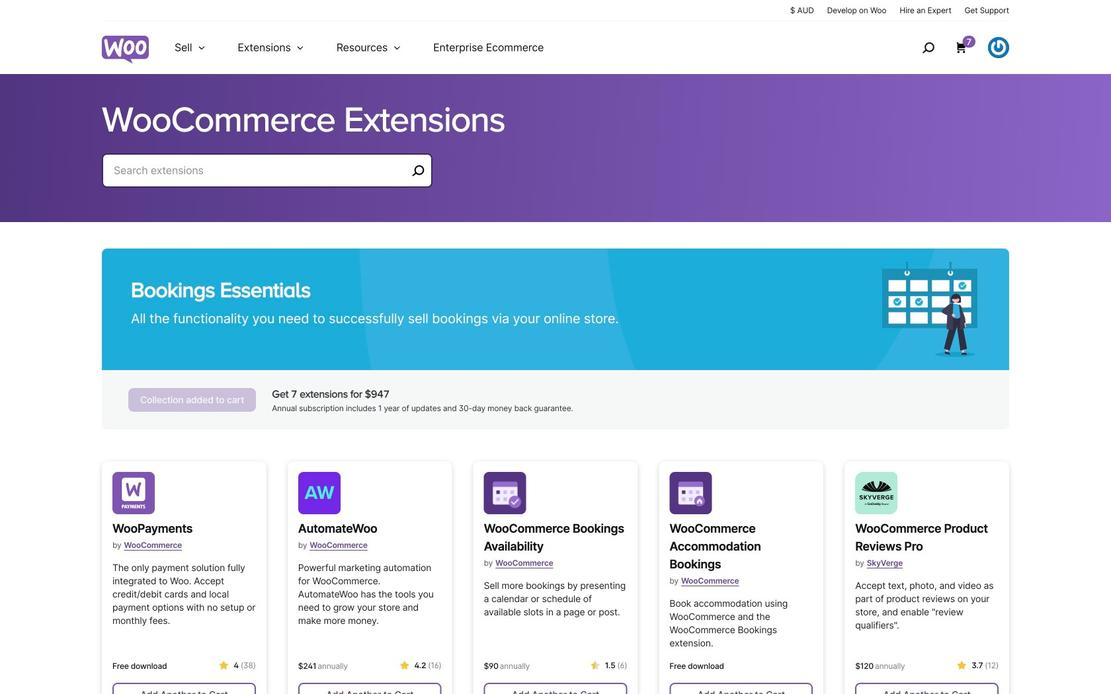 Task type: describe. For each thing, give the bounding box(es) containing it.
search image
[[918, 37, 940, 58]]

Search extensions search field
[[114, 161, 408, 180]]



Task type: vqa. For each thing, say whether or not it's contained in the screenshot.
Search extensions "search box"
yes



Task type: locate. For each thing, give the bounding box(es) containing it.
service navigation menu element
[[895, 26, 1010, 69]]

None search field
[[102, 154, 433, 204]]

open account menu image
[[989, 37, 1010, 58]]



